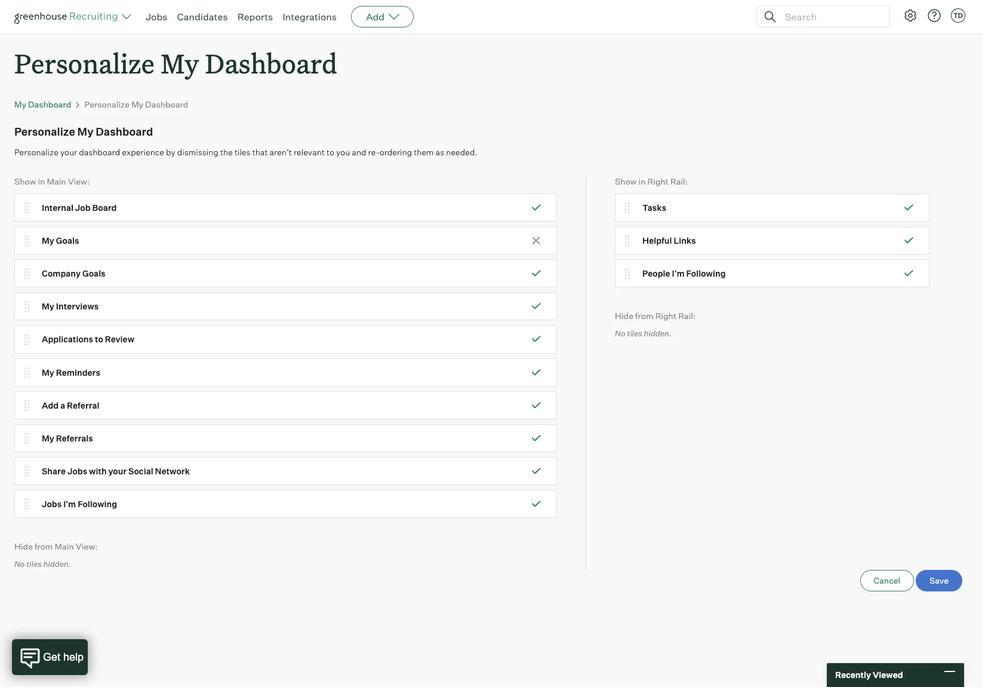 Task type: vqa. For each thing, say whether or not it's contained in the screenshot.
the Rail: corresponding to Hide from Right Rail:
yes



Task type: describe. For each thing, give the bounding box(es) containing it.
hide from right rail:
[[615, 311, 696, 321]]

2 vertical spatial personalize my dashboard
[[14, 125, 153, 138]]

company goals
[[42, 268, 106, 279]]

with
[[89, 466, 107, 476]]

hidden. for main
[[43, 559, 71, 569]]

Search text field
[[783, 8, 880, 25]]

hide for hide from right rail:
[[615, 311, 634, 321]]

reports
[[238, 11, 273, 23]]

show in main view:
[[14, 177, 90, 187]]

personalize your dashboard experience by dismissing the tiles that aren't relevant to you and re-ordering them as needed.
[[14, 147, 478, 157]]

show for show in right rail:
[[615, 177, 637, 187]]

from for main
[[35, 541, 53, 552]]

reports link
[[238, 11, 273, 23]]

cancel
[[874, 576, 901, 586]]

i'm for jobs
[[63, 499, 76, 509]]

internal job board
[[42, 203, 117, 213]]

1 vertical spatial your
[[108, 466, 127, 476]]

people
[[643, 268, 671, 279]]

view: for hide from main view:
[[76, 541, 98, 552]]

in for main
[[38, 177, 45, 187]]

social
[[129, 466, 153, 476]]

relevant
[[294, 147, 325, 157]]

the
[[220, 147, 233, 157]]

hide from main view:
[[14, 541, 98, 552]]

add for add
[[366, 11, 385, 23]]

my goals
[[42, 235, 79, 246]]

jobs for jobs i'm following
[[42, 499, 62, 509]]

dismissing
[[177, 147, 219, 157]]

add button
[[351, 6, 414, 27]]

dashboard
[[79, 147, 120, 157]]

save button
[[917, 570, 963, 592]]

configure image
[[904, 8, 918, 23]]

interviews
[[56, 301, 99, 311]]

a
[[60, 400, 65, 410]]

rail: for show in right rail:
[[671, 177, 688, 187]]

personalize up show in main view:
[[14, 147, 58, 157]]

1 vertical spatial personalize my dashboard
[[84, 99, 189, 109]]

no for hide from main view:
[[14, 559, 25, 569]]

show for show in main view:
[[14, 177, 36, 187]]

right for in
[[648, 177, 669, 187]]

applications to review
[[42, 334, 134, 344]]

recently viewed
[[836, 670, 904, 680]]

0 vertical spatial personalize my dashboard
[[14, 45, 337, 81]]

tasks
[[643, 203, 667, 213]]

my reminders
[[42, 367, 100, 377]]

show in right rail:
[[615, 177, 688, 187]]

td button
[[949, 6, 969, 25]]

0 vertical spatial your
[[60, 147, 77, 157]]

helpful links
[[643, 235, 697, 246]]

share jobs with your social network
[[42, 466, 190, 476]]

referrals
[[56, 433, 93, 443]]

my dashboard link
[[14, 99, 71, 109]]

1 horizontal spatial jobs
[[67, 466, 87, 476]]

hidden. for right
[[644, 329, 672, 338]]

links
[[674, 235, 697, 246]]

personalize up dashboard
[[84, 99, 130, 109]]

company
[[42, 268, 81, 279]]

main for from
[[55, 541, 74, 552]]

following for jobs i'm following
[[78, 499, 117, 509]]



Task type: locate. For each thing, give the bounding box(es) containing it.
2 show from the left
[[615, 177, 637, 187]]

no tiles hidden. for right
[[615, 329, 672, 338]]

0 vertical spatial hidden.
[[644, 329, 672, 338]]

that
[[253, 147, 268, 157]]

tiles right the
[[235, 147, 251, 157]]

you
[[336, 147, 350, 157]]

1 show from the left
[[14, 177, 36, 187]]

1 horizontal spatial your
[[108, 466, 127, 476]]

0 horizontal spatial jobs
[[42, 499, 62, 509]]

add a referral
[[42, 400, 100, 410]]

to
[[327, 147, 335, 157], [95, 334, 103, 344]]

1 vertical spatial goals
[[82, 268, 106, 279]]

main for in
[[47, 177, 66, 187]]

tiles down the hide from main view:
[[26, 559, 42, 569]]

my interviews
[[42, 301, 99, 311]]

viewed
[[874, 670, 904, 680]]

right
[[648, 177, 669, 187], [656, 311, 677, 321]]

save
[[930, 576, 949, 586]]

1 vertical spatial no tiles hidden.
[[14, 559, 71, 569]]

tiles
[[235, 147, 251, 157], [628, 329, 643, 338], [26, 559, 42, 569]]

integrations
[[283, 11, 337, 23]]

hidden. down hide from right rail:
[[644, 329, 672, 338]]

show
[[14, 177, 36, 187], [615, 177, 637, 187]]

i'm down share
[[63, 499, 76, 509]]

add inside popup button
[[366, 11, 385, 23]]

no tiles hidden. for main
[[14, 559, 71, 569]]

add
[[366, 11, 385, 23], [42, 400, 59, 410]]

as
[[436, 147, 445, 157]]

1 vertical spatial from
[[35, 541, 53, 552]]

no down the hide from main view:
[[14, 559, 25, 569]]

goals for company goals
[[82, 268, 106, 279]]

goals
[[56, 235, 79, 246], [82, 268, 106, 279]]

hidden.
[[644, 329, 672, 338], [43, 559, 71, 569]]

from
[[636, 311, 654, 321], [35, 541, 53, 552]]

referral
[[67, 400, 100, 410]]

0 vertical spatial no
[[615, 329, 626, 338]]

right down people
[[656, 311, 677, 321]]

1 horizontal spatial i'm
[[673, 268, 685, 279]]

main down jobs i'm following
[[55, 541, 74, 552]]

2 vertical spatial tiles
[[26, 559, 42, 569]]

job
[[75, 203, 91, 213]]

2 vertical spatial jobs
[[42, 499, 62, 509]]

view: down jobs i'm following
[[76, 541, 98, 552]]

personalize down my dashboard
[[14, 125, 75, 138]]

2 horizontal spatial tiles
[[628, 329, 643, 338]]

hide for hide from main view:
[[14, 541, 33, 552]]

personalize down greenhouse recruiting "image"
[[14, 45, 155, 81]]

cancel link
[[861, 570, 915, 592]]

candidates
[[177, 11, 228, 23]]

0 horizontal spatial tiles
[[26, 559, 42, 569]]

1 horizontal spatial hidden.
[[644, 329, 672, 338]]

tiles for internal job board
[[26, 559, 42, 569]]

2 horizontal spatial jobs
[[146, 11, 168, 23]]

personalize my dashboard link
[[84, 99, 189, 109]]

rail:
[[671, 177, 688, 187], [679, 311, 696, 321]]

board
[[92, 203, 117, 213]]

0 vertical spatial add
[[366, 11, 385, 23]]

1 vertical spatial following
[[78, 499, 117, 509]]

internal
[[42, 203, 73, 213]]

1 vertical spatial rail:
[[679, 311, 696, 321]]

0 vertical spatial to
[[327, 147, 335, 157]]

td
[[954, 11, 964, 20]]

candidates link
[[177, 11, 228, 23]]

0 vertical spatial jobs
[[146, 11, 168, 23]]

1 vertical spatial view:
[[76, 541, 98, 552]]

0 horizontal spatial i'm
[[63, 499, 76, 509]]

jobs i'm following
[[42, 499, 117, 509]]

0 horizontal spatial from
[[35, 541, 53, 552]]

from down people
[[636, 311, 654, 321]]

2 in from the left
[[639, 177, 646, 187]]

your right "with"
[[108, 466, 127, 476]]

right up tasks
[[648, 177, 669, 187]]

aren't
[[270, 147, 292, 157]]

following
[[687, 268, 726, 279], [78, 499, 117, 509]]

share
[[42, 466, 66, 476]]

1 horizontal spatial no tiles hidden.
[[615, 329, 672, 338]]

1 horizontal spatial goals
[[82, 268, 106, 279]]

main
[[47, 177, 66, 187], [55, 541, 74, 552]]

jobs left candidates link at the top left
[[146, 11, 168, 23]]

recently
[[836, 670, 872, 680]]

experience
[[122, 147, 164, 157]]

1 horizontal spatial following
[[687, 268, 726, 279]]

view:
[[68, 177, 90, 187], [76, 541, 98, 552]]

from down jobs i'm following
[[35, 541, 53, 552]]

in for right
[[639, 177, 646, 187]]

personalize
[[14, 45, 155, 81], [84, 99, 130, 109], [14, 125, 75, 138], [14, 147, 58, 157]]

1 vertical spatial no
[[14, 559, 25, 569]]

applications
[[42, 334, 93, 344]]

td button
[[952, 8, 966, 23]]

1 horizontal spatial add
[[366, 11, 385, 23]]

following for people i'm following
[[687, 268, 726, 279]]

goals up company goals on the left of the page
[[56, 235, 79, 246]]

0 horizontal spatial hide
[[14, 541, 33, 552]]

re-
[[368, 147, 380, 157]]

0 horizontal spatial goals
[[56, 235, 79, 246]]

my dashboard
[[14, 99, 71, 109]]

no
[[615, 329, 626, 338], [14, 559, 25, 569]]

1 horizontal spatial from
[[636, 311, 654, 321]]

jobs link
[[146, 11, 168, 23]]

no tiles hidden. down hide from right rail:
[[615, 329, 672, 338]]

tiles down hide from right rail:
[[628, 329, 643, 338]]

1 horizontal spatial tiles
[[235, 147, 251, 157]]

your
[[60, 147, 77, 157], [108, 466, 127, 476]]

1 horizontal spatial no
[[615, 329, 626, 338]]

1 vertical spatial tiles
[[628, 329, 643, 338]]

hide
[[615, 311, 634, 321], [14, 541, 33, 552]]

0 vertical spatial main
[[47, 177, 66, 187]]

goals right company
[[82, 268, 106, 279]]

integrations link
[[283, 11, 337, 23]]

0 vertical spatial hide
[[615, 311, 634, 321]]

no tiles hidden. down the hide from main view:
[[14, 559, 71, 569]]

your left dashboard
[[60, 147, 77, 157]]

no down hide from right rail:
[[615, 329, 626, 338]]

personalize my dashboard
[[14, 45, 337, 81], [84, 99, 189, 109], [14, 125, 153, 138]]

personalize my dashboard up dashboard
[[14, 125, 153, 138]]

0 horizontal spatial following
[[78, 499, 117, 509]]

my
[[161, 45, 199, 81], [14, 99, 26, 109], [132, 99, 144, 109], [77, 125, 93, 138], [42, 235, 54, 246], [42, 301, 54, 311], [42, 367, 54, 377], [42, 433, 54, 443]]

0 horizontal spatial no tiles hidden.
[[14, 559, 71, 569]]

0 horizontal spatial to
[[95, 334, 103, 344]]

jobs
[[146, 11, 168, 23], [67, 466, 87, 476], [42, 499, 62, 509]]

1 horizontal spatial show
[[615, 177, 637, 187]]

i'm
[[673, 268, 685, 279], [63, 499, 76, 509]]

0 vertical spatial tiles
[[235, 147, 251, 157]]

1 vertical spatial right
[[656, 311, 677, 321]]

i'm right people
[[673, 268, 685, 279]]

0 vertical spatial from
[[636, 311, 654, 321]]

them
[[414, 147, 434, 157]]

tiles for tasks
[[628, 329, 643, 338]]

jobs for jobs
[[146, 11, 168, 23]]

no for hide from right rail:
[[615, 329, 626, 338]]

1 vertical spatial jobs
[[67, 466, 87, 476]]

needed.
[[446, 147, 478, 157]]

right for from
[[656, 311, 677, 321]]

reminders
[[56, 367, 100, 377]]

goals for my goals
[[56, 235, 79, 246]]

0 vertical spatial i'm
[[673, 268, 685, 279]]

0 horizontal spatial show
[[14, 177, 36, 187]]

1 horizontal spatial to
[[327, 147, 335, 157]]

main up internal
[[47, 177, 66, 187]]

0 vertical spatial view:
[[68, 177, 90, 187]]

0 vertical spatial no tiles hidden.
[[615, 329, 672, 338]]

0 horizontal spatial add
[[42, 400, 59, 410]]

0 horizontal spatial no
[[14, 559, 25, 569]]

personalize my dashboard down 'jobs' link
[[14, 45, 337, 81]]

in up internal
[[38, 177, 45, 187]]

1 horizontal spatial in
[[639, 177, 646, 187]]

following down "with"
[[78, 499, 117, 509]]

no tiles hidden.
[[615, 329, 672, 338], [14, 559, 71, 569]]

0 horizontal spatial hidden.
[[43, 559, 71, 569]]

jobs left "with"
[[67, 466, 87, 476]]

in up tasks
[[639, 177, 646, 187]]

0 vertical spatial rail:
[[671, 177, 688, 187]]

network
[[155, 466, 190, 476]]

rail: down people i'm following
[[679, 311, 696, 321]]

1 in from the left
[[38, 177, 45, 187]]

hidden. down the hide from main view:
[[43, 559, 71, 569]]

people i'm following
[[643, 268, 726, 279]]

and
[[352, 147, 367, 157]]

1 vertical spatial to
[[95, 334, 103, 344]]

i'm for people
[[673, 268, 685, 279]]

0 horizontal spatial your
[[60, 147, 77, 157]]

from for right
[[636, 311, 654, 321]]

by
[[166, 147, 176, 157]]

1 vertical spatial hide
[[14, 541, 33, 552]]

1 vertical spatial add
[[42, 400, 59, 410]]

greenhouse recruiting image
[[14, 10, 122, 24]]

0 vertical spatial right
[[648, 177, 669, 187]]

helpful
[[643, 235, 672, 246]]

0 vertical spatial following
[[687, 268, 726, 279]]

ordering
[[380, 147, 412, 157]]

rail: for hide from right rail:
[[679, 311, 696, 321]]

following down links at the right of the page
[[687, 268, 726, 279]]

add for add a referral
[[42, 400, 59, 410]]

1 vertical spatial hidden.
[[43, 559, 71, 569]]

dashboard
[[205, 45, 337, 81], [28, 99, 71, 109], [145, 99, 189, 109], [96, 125, 153, 138]]

1 vertical spatial i'm
[[63, 499, 76, 509]]

1 horizontal spatial hide
[[615, 311, 634, 321]]

rail: up links at the right of the page
[[671, 177, 688, 187]]

1 vertical spatial main
[[55, 541, 74, 552]]

review
[[105, 334, 134, 344]]

0 horizontal spatial in
[[38, 177, 45, 187]]

my referrals
[[42, 433, 93, 443]]

personalize my dashboard up experience
[[84, 99, 189, 109]]

to left you at the left of page
[[327, 147, 335, 157]]

to left the review
[[95, 334, 103, 344]]

0 vertical spatial goals
[[56, 235, 79, 246]]

in
[[38, 177, 45, 187], [639, 177, 646, 187]]

view: up internal job board
[[68, 177, 90, 187]]

jobs down share
[[42, 499, 62, 509]]

view: for show in main view:
[[68, 177, 90, 187]]



